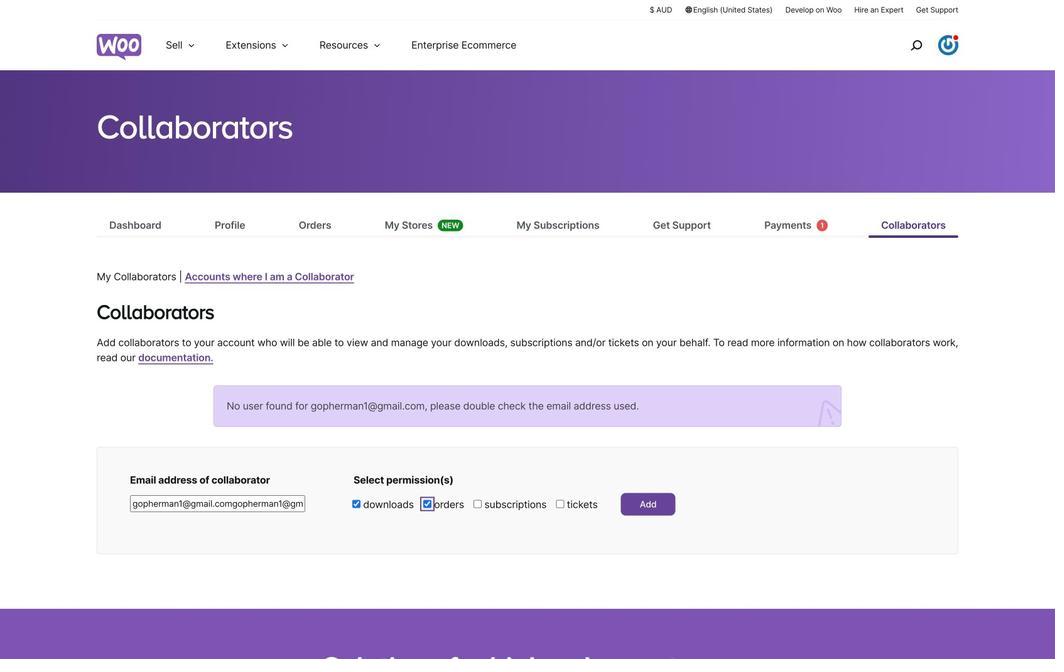 Task type: locate. For each thing, give the bounding box(es) containing it.
None checkbox
[[353, 501, 361, 509], [424, 501, 432, 509], [556, 501, 565, 509], [353, 501, 361, 509], [424, 501, 432, 509], [556, 501, 565, 509]]

None checkbox
[[474, 501, 482, 509]]



Task type: describe. For each thing, give the bounding box(es) containing it.
service navigation menu element
[[884, 25, 959, 66]]

search image
[[907, 35, 927, 55]]

open account menu image
[[939, 35, 959, 55]]



Task type: vqa. For each thing, say whether or not it's contained in the screenshot.
service navigation menu element
yes



